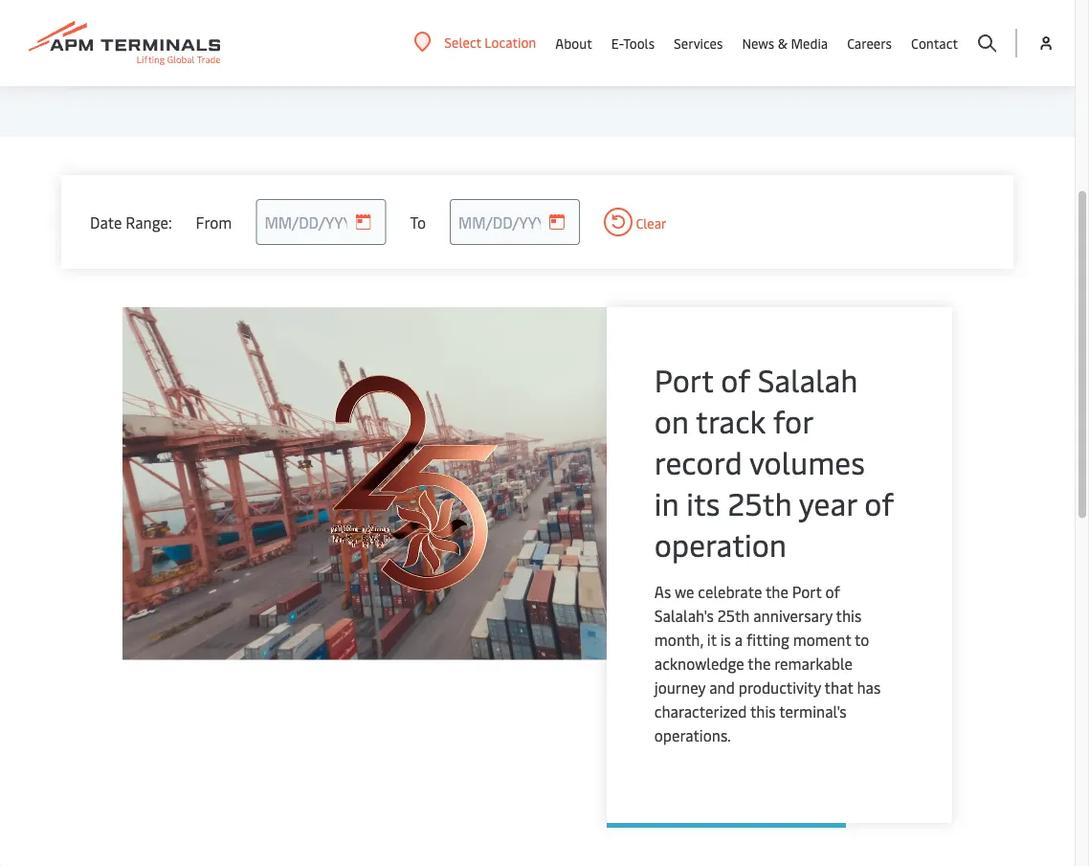 Task type: locate. For each thing, give the bounding box(es) containing it.
services button
[[674, 0, 724, 86]]

25th
[[728, 483, 793, 524], [718, 606, 750, 627]]

has
[[858, 678, 881, 699]]

0 vertical spatial port
[[655, 360, 714, 401]]

e-tools button
[[612, 0, 655, 86]]

0 horizontal spatial this
[[751, 702, 776, 723]]

25th right the its
[[728, 483, 793, 524]]

25th down celebrate at right bottom
[[718, 606, 750, 627]]

this up the to
[[837, 606, 862, 627]]

0 vertical spatial 25th
[[728, 483, 793, 524]]

the
[[766, 582, 789, 603], [748, 654, 771, 675]]

of up anniversary
[[826, 582, 841, 603]]

1 horizontal spatial port
[[793, 582, 822, 603]]

25th inside as we celebrate the port of salalah's 25th anniversary this month, it is a fitting moment to acknowledge the remarkable journey and productivity that has characterized this terminal's operations.
[[718, 606, 750, 627]]

to
[[855, 630, 870, 651]]

&
[[778, 34, 788, 52]]

terminal's
[[780, 702, 847, 723]]

From text field
[[256, 200, 386, 246]]

the down fitting
[[748, 654, 771, 675]]

this down the 'productivity'
[[751, 702, 776, 723]]

fitting
[[747, 630, 790, 651]]

year
[[799, 483, 858, 524]]

2 vertical spatial of
[[826, 582, 841, 603]]

salalah's
[[655, 606, 714, 627]]

subscribe
[[409, 19, 478, 40]]

for
[[774, 401, 814, 442]]

1 vertical spatial port
[[793, 582, 822, 603]]

track
[[696, 401, 766, 442]]

we
[[675, 582, 695, 603]]

of right year
[[865, 483, 895, 524]]

media
[[792, 34, 829, 52]]

date
[[90, 212, 122, 233]]

2 horizontal spatial of
[[865, 483, 895, 524]]

tools
[[624, 34, 655, 52]]

0 horizontal spatial of
[[721, 360, 751, 401]]

of left the for
[[721, 360, 751, 401]]

this
[[837, 606, 862, 627], [751, 702, 776, 723]]

to
[[410, 212, 426, 233]]

1 horizontal spatial of
[[826, 582, 841, 603]]

0 horizontal spatial port
[[655, 360, 714, 401]]

the up anniversary
[[766, 582, 789, 603]]

salalah
[[758, 360, 859, 401]]

1 vertical spatial of
[[865, 483, 895, 524]]

of
[[721, 360, 751, 401], [865, 483, 895, 524], [826, 582, 841, 603]]

as we celebrate the port of salalah's 25th anniversary this month, it is a fitting moment to acknowledge the remarkable journey and productivity that has characterized this terminal's operations.
[[655, 582, 881, 747]]

clear button
[[604, 208, 667, 237]]

in
[[655, 483, 680, 524]]

news & media button
[[743, 0, 829, 86]]

port up anniversary
[[793, 582, 822, 603]]

operation
[[655, 524, 787, 566]]

0 vertical spatial of
[[721, 360, 751, 401]]

about button
[[556, 0, 593, 86]]

1 vertical spatial 25th
[[718, 606, 750, 627]]

journey
[[655, 678, 706, 699]]

acknowledge
[[655, 654, 745, 675]]

port of salalah 25 anniversary image
[[123, 308, 711, 661]]

port
[[655, 360, 714, 401], [793, 582, 822, 603]]

port inside as we celebrate the port of salalah's 25th anniversary this month, it is a fitting moment to acknowledge the remarkable journey and productivity that has characterized this terminal's operations.
[[793, 582, 822, 603]]

news & media
[[743, 34, 829, 52]]

port up record
[[655, 360, 714, 401]]

0 vertical spatial this
[[837, 606, 862, 627]]



Task type: describe. For each thing, give the bounding box(es) containing it.
its
[[687, 483, 721, 524]]

1 vertical spatial this
[[751, 702, 776, 723]]

contact
[[912, 34, 959, 52]]

25th inside port of salalah on track for record volumes in its 25th year of operation
[[728, 483, 793, 524]]

from
[[196, 212, 232, 233]]

news
[[743, 34, 775, 52]]

port of salalah on track for record volumes in its 25th year of operation link
[[655, 360, 896, 566]]

volumes
[[750, 442, 866, 483]]

port of salalah on track for record volumes in its 25th year of operation
[[655, 360, 895, 566]]

1 horizontal spatial this
[[837, 606, 862, 627]]

subscribe link
[[61, 0, 1014, 80]]

a
[[735, 630, 743, 651]]

as
[[655, 582, 672, 603]]

port inside port of salalah on track for record volumes in its 25th year of operation
[[655, 360, 714, 401]]

careers
[[848, 34, 893, 52]]

0 vertical spatial the
[[766, 582, 789, 603]]

contact button
[[912, 0, 959, 86]]

e-
[[612, 34, 624, 52]]

anniversary
[[754, 606, 833, 627]]

e-tools
[[612, 34, 655, 52]]

1 vertical spatial the
[[748, 654, 771, 675]]

it
[[708, 630, 717, 651]]

clear
[[633, 215, 667, 233]]

remarkable
[[775, 654, 853, 675]]

characterized
[[655, 702, 747, 723]]

select location
[[445, 33, 537, 51]]

about
[[556, 34, 593, 52]]

operations.
[[655, 726, 732, 747]]

of inside as we celebrate the port of salalah's 25th anniversary this month, it is a fitting moment to acknowledge the remarkable journey and productivity that has characterized this terminal's operations.
[[826, 582, 841, 603]]

is
[[721, 630, 732, 651]]

select location button
[[414, 32, 537, 53]]

and
[[710, 678, 735, 699]]

select
[[445, 33, 482, 51]]

moment
[[794, 630, 852, 651]]

productivity
[[739, 678, 822, 699]]

record
[[655, 442, 743, 483]]

careers button
[[848, 0, 893, 86]]

location
[[485, 33, 537, 51]]

date range:
[[90, 212, 172, 233]]

range:
[[126, 212, 172, 233]]

on
[[655, 401, 690, 442]]

container terminal illustration image
[[61, 0, 371, 80]]

To text field
[[450, 200, 580, 246]]

month,
[[655, 630, 704, 651]]

celebrate
[[699, 582, 763, 603]]

that
[[825, 678, 854, 699]]

services
[[674, 34, 724, 52]]



Task type: vqa. For each thing, say whether or not it's contained in the screenshot.
Ready
no



